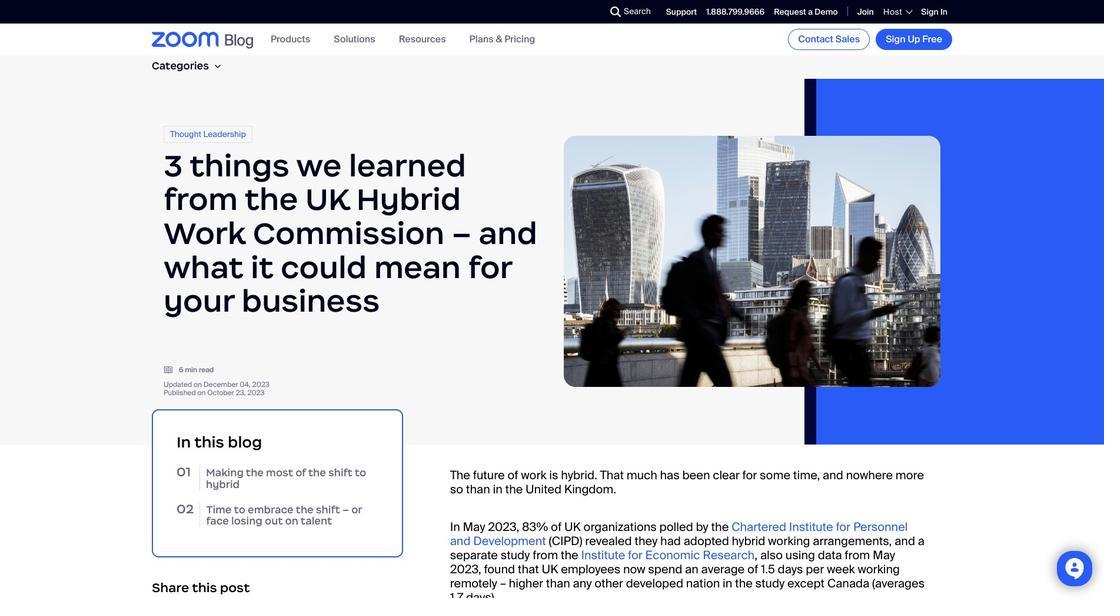 Task type: describe. For each thing, give the bounding box(es) containing it.
mean
[[374, 248, 461, 286]]

zoom logo image
[[152, 32, 219, 47]]

business
[[242, 282, 380, 320]]

2023 right 04,
[[252, 380, 269, 390]]

(cipd)
[[549, 534, 582, 549]]

host
[[883, 6, 902, 17]]

time to embrace the shift – or face losing out on talent
[[206, 504, 362, 528]]

most
[[266, 467, 293, 480]]

3 things we learned from the uk hybrid work commission – and what it could mean for your business
[[164, 146, 537, 320]]

hybrid
[[356, 180, 461, 219]]

things
[[190, 146, 290, 185]]

3
[[164, 146, 183, 185]]

talent
[[301, 515, 332, 528]]

(averages
[[872, 576, 925, 591]]

0 vertical spatial in
[[940, 6, 948, 17]]

from inside the '(cipd) revealed they had adopted hybrid working arrangements, and a separate study from the'
[[533, 548, 558, 563]]

october
[[207, 389, 234, 398]]

institute inside chartered institute for personnel and development
[[789, 519, 833, 535]]

face
[[206, 515, 229, 528]]

contact sales link
[[788, 29, 870, 50]]

or
[[351, 504, 362, 517]]

data
[[818, 548, 842, 563]]

2023 right 23,
[[247, 389, 265, 398]]

any
[[573, 576, 592, 591]]

in may 2023, 83% of uk organizations polled by the
[[450, 519, 732, 535]]

thought
[[170, 129, 201, 139]]

employees
[[561, 562, 620, 577]]

developed
[[626, 576, 683, 591]]

chartered
[[732, 519, 786, 535]]

of inside , also using data from may 2023, found that uk employees now spend an average of 1.5 days per week working remotely – higher than any other developed nation in the study except canada (averages 1.7 days).
[[747, 562, 758, 577]]

the inside , also using data from may 2023, found that uk employees now spend an average of 1.5 days per week working remotely – higher than any other developed nation in the study except canada (averages 1.7 days).
[[735, 576, 753, 591]]

personnel
[[853, 519, 908, 535]]

shift inside time to embrace the shift – or face losing out on talent
[[316, 504, 340, 517]]

(cipd) revealed they had adopted hybrid working arrangements, and a separate study from the
[[450, 534, 925, 563]]

solutions button
[[334, 33, 375, 46]]

2023, inside , also using data from may 2023, found that uk employees now spend an average of 1.5 days per week working remotely – higher than any other developed nation in the study except canada (averages 1.7 days).
[[450, 562, 481, 577]]

work
[[164, 214, 246, 252]]

read
[[199, 365, 214, 375]]

days
[[778, 562, 803, 577]]

more
[[896, 468, 924, 483]]

0 horizontal spatial institute
[[581, 548, 625, 563]]

spend
[[648, 562, 682, 577]]

contact sales
[[798, 33, 860, 45]]

0 vertical spatial a
[[808, 6, 813, 17]]

1 horizontal spatial 2023,
[[488, 519, 519, 535]]

has
[[660, 468, 680, 483]]

updated on december 04, 2023 published on october 23, 2023
[[164, 380, 269, 398]]

working inside the '(cipd) revealed they had adopted hybrid working arrangements, and a separate study from the'
[[768, 534, 810, 549]]

6
[[179, 365, 183, 375]]

shift inside making the most of the shift to hybrid
[[328, 467, 353, 480]]

future
[[473, 468, 505, 483]]

1.7
[[450, 590, 463, 599]]

could
[[281, 248, 367, 286]]

this for in
[[194, 433, 224, 452]]

solutions
[[334, 33, 375, 46]]

remotely
[[450, 576, 497, 591]]

6 min read
[[179, 365, 214, 375]]

demo
[[815, 6, 838, 17]]

02
[[177, 501, 194, 517]]

from for work
[[164, 180, 238, 219]]

in for in may 2023, 83% of uk organizations polled by the
[[450, 519, 460, 535]]

this for share
[[192, 580, 217, 596]]

1.5
[[761, 562, 775, 577]]

share
[[152, 580, 189, 596]]

what
[[164, 248, 243, 286]]

plans & pricing link
[[469, 33, 535, 46]]

found
[[484, 562, 515, 577]]

making
[[206, 467, 244, 480]]

higher
[[509, 576, 543, 591]]

research
[[703, 548, 755, 563]]

working inside , also using data from may 2023, found that uk employees now spend an average of 1.5 days per week working remotely – higher than any other developed nation in the study except canada (averages 1.7 days).
[[858, 562, 900, 577]]

hybrid inside the '(cipd) revealed they had adopted hybrid working arrangements, and a separate study from the'
[[732, 534, 765, 549]]

adopted
[[684, 534, 729, 549]]

04,
[[240, 380, 251, 390]]

categories
[[152, 60, 209, 73]]

making the most of the shift to hybrid
[[206, 467, 366, 491]]

uk inside 3 things we learned from the uk hybrid work commission – and what it could mean for your business
[[305, 180, 349, 219]]

on down 6 min read
[[194, 380, 202, 390]]

min
[[185, 365, 197, 375]]

and inside chartered institute for personnel and development
[[450, 534, 471, 549]]

also
[[760, 548, 783, 563]]

study inside the '(cipd) revealed they had adopted hybrid working arrangements, and a separate study from the'
[[501, 548, 530, 563]]

chartered institute for personnel and development
[[450, 519, 908, 549]]

published
[[164, 389, 196, 398]]

economic
[[645, 548, 700, 563]]

the future of work is hybrid. that much has been clear for some time, and nowhere more so than in the united kingdom.
[[450, 468, 924, 497]]

pricing
[[505, 33, 535, 46]]

free
[[922, 33, 942, 45]]

for inside 3 things we learned from the uk hybrid work commission – and what it could mean for your business
[[468, 248, 512, 286]]

study inside , also using data from may 2023, found that uk employees now spend an average of 1.5 days per week working remotely – higher than any other developed nation in the study except canada (averages 1.7 days).
[[755, 576, 785, 591]]

the inside the '(cipd) revealed they had adopted hybrid working arrangements, and a separate study from the'
[[561, 548, 578, 563]]

so
[[450, 482, 463, 497]]

per
[[806, 562, 824, 577]]



Task type: vqa. For each thing, say whether or not it's contained in the screenshot.
Leverage Zoom Webinars for broad-based student communication, community outreach, alumni relations, and large-scale virtual conferences and summits at top
no



Task type: locate. For each thing, give the bounding box(es) containing it.
0 vertical spatial institute
[[789, 519, 833, 535]]

1 vertical spatial this
[[192, 580, 217, 596]]

sign up free
[[886, 33, 942, 45]]

of left work
[[508, 468, 518, 483]]

average
[[701, 562, 745, 577]]

resources
[[399, 33, 446, 46]]

post
[[220, 580, 250, 596]]

sign in link
[[921, 6, 948, 17]]

than
[[466, 482, 490, 497], [546, 576, 570, 591]]

0 horizontal spatial a
[[808, 6, 813, 17]]

2 vertical spatial uk
[[542, 562, 558, 577]]

your
[[164, 282, 234, 320]]

institute for economic research link
[[581, 548, 755, 563]]

1 vertical spatial 2023,
[[450, 562, 481, 577]]

time,
[[793, 468, 820, 483]]

0 horizontal spatial may
[[463, 519, 485, 535]]

institute up using
[[789, 519, 833, 535]]

and inside the future of work is hybrid. that much has been clear for some time, and nowhere more so than in the united kingdom.
[[823, 468, 843, 483]]

2 horizontal spatial uk
[[564, 519, 581, 535]]

0 horizontal spatial from
[[164, 180, 238, 219]]

hybrid up 1.5
[[732, 534, 765, 549]]

out
[[265, 515, 283, 528]]

losing
[[231, 515, 262, 528]]

may inside , also using data from may 2023, found that uk employees now spend an average of 1.5 days per week working remotely – higher than any other developed nation in the study except canada (averages 1.7 days).
[[873, 548, 895, 563]]

much
[[627, 468, 657, 483]]

in inside the future of work is hybrid. that much has been clear for some time, and nowhere more so than in the united kingdom.
[[493, 482, 502, 497]]

,
[[755, 548, 758, 563]]

hybrid up "time"
[[206, 478, 240, 491]]

1 horizontal spatial may
[[873, 548, 895, 563]]

2 horizontal spatial –
[[500, 576, 506, 591]]

0 horizontal spatial working
[[768, 534, 810, 549]]

hybrid.
[[561, 468, 597, 483]]

week
[[827, 562, 855, 577]]

join
[[857, 6, 874, 17]]

than right so
[[466, 482, 490, 497]]

in right nation
[[723, 576, 732, 591]]

in for in this blog
[[177, 433, 191, 452]]

0 horizontal spatial in
[[493, 482, 502, 497]]

using
[[786, 548, 815, 563]]

search image
[[610, 6, 621, 17]]

request
[[774, 6, 806, 17]]

1 horizontal spatial hybrid
[[732, 534, 765, 549]]

0 vertical spatial this
[[194, 433, 224, 452]]

support
[[666, 6, 697, 17]]

1 vertical spatial institute
[[581, 548, 625, 563]]

0 horizontal spatial to
[[234, 504, 245, 517]]

to up or
[[355, 467, 366, 480]]

study down also at the right bottom
[[755, 576, 785, 591]]

study
[[501, 548, 530, 563], [755, 576, 785, 591]]

hybrid
[[206, 478, 240, 491], [732, 534, 765, 549]]

separate
[[450, 548, 498, 563]]

– inside , also using data from may 2023, found that uk employees now spend an average of 1.5 days per week working remotely – higher than any other developed nation in the study except canada (averages 1.7 days).
[[500, 576, 506, 591]]

nation
[[686, 576, 720, 591]]

1 horizontal spatial in
[[450, 519, 460, 535]]

is
[[549, 468, 558, 483]]

share this post
[[152, 580, 250, 596]]

0 horizontal spatial uk
[[305, 180, 349, 219]]

the inside time to embrace the shift – or face losing out on talent
[[296, 504, 314, 517]]

of left 1.5
[[747, 562, 758, 577]]

shift up or
[[328, 467, 353, 480]]

2 horizontal spatial from
[[845, 548, 870, 563]]

organizations
[[584, 519, 657, 535]]

sign up free
[[921, 6, 939, 17]]

in up 01
[[177, 433, 191, 452]]

resources button
[[399, 33, 446, 46]]

and inside the '(cipd) revealed they had adopted hybrid working arrangements, and a separate study from the'
[[895, 534, 915, 549]]

a
[[808, 6, 813, 17], [918, 534, 925, 549]]

1 vertical spatial study
[[755, 576, 785, 591]]

1 horizontal spatial than
[[546, 576, 570, 591]]

study up higher
[[501, 548, 530, 563]]

2023, up 1.7
[[450, 562, 481, 577]]

had
[[660, 534, 681, 549]]

1 horizontal spatial uk
[[542, 562, 558, 577]]

1 vertical spatial to
[[234, 504, 245, 517]]

arrangements,
[[813, 534, 892, 549]]

1 vertical spatial may
[[873, 548, 895, 563]]

1 horizontal spatial sign
[[921, 6, 939, 17]]

hybrid inside making the most of the shift to hybrid
[[206, 478, 240, 491]]

None search field
[[567, 2, 613, 21]]

updated
[[164, 380, 192, 390]]

0 vertical spatial sign
[[921, 6, 939, 17]]

it
[[251, 248, 274, 286]]

1 vertical spatial –
[[343, 504, 349, 517]]

a right personnel
[[918, 534, 925, 549]]

0 horizontal spatial in
[[177, 433, 191, 452]]

this left post
[[192, 580, 217, 596]]

canada
[[827, 576, 870, 591]]

of inside making the most of the shift to hybrid
[[296, 467, 306, 480]]

uk inside , also using data from may 2023, found that uk employees now spend an average of 1.5 days per week working remotely – higher than any other developed nation in the study except canada (averages 1.7 days).
[[542, 562, 558, 577]]

nowhere
[[846, 468, 893, 483]]

the inside 3 things we learned from the uk hybrid work commission – and what it could mean for your business
[[245, 180, 298, 219]]

0 vertical spatial uk
[[305, 180, 349, 219]]

in this blog
[[177, 433, 262, 452]]

1 vertical spatial working
[[858, 562, 900, 577]]

leadership
[[203, 129, 246, 139]]

than left any
[[546, 576, 570, 591]]

1 vertical spatial shift
[[316, 504, 340, 517]]

1.888.799.9666 link
[[706, 6, 765, 17]]

in left work
[[493, 482, 502, 497]]

for inside chartered institute for personnel and development
[[836, 519, 851, 535]]

0 vertical spatial to
[[355, 467, 366, 480]]

to inside time to embrace the shift – or face losing out on talent
[[234, 504, 245, 517]]

1 horizontal spatial –
[[452, 214, 472, 252]]

in
[[940, 6, 948, 17], [177, 433, 191, 452], [450, 519, 460, 535]]

3 things we learned from the uk hybrid work commission – and what it could mean for your business main content
[[0, 79, 1104, 599]]

0 vertical spatial –
[[452, 214, 472, 252]]

, also using data from may 2023, found that uk employees now spend an average of 1.5 days per week working remotely – higher than any other developed nation in the study except canada (averages 1.7 days).
[[450, 548, 925, 599]]

sign
[[921, 6, 939, 17], [886, 33, 906, 45]]

1 vertical spatial in
[[177, 433, 191, 452]]

search
[[624, 6, 651, 16]]

0 horizontal spatial 2023,
[[450, 562, 481, 577]]

&
[[496, 33, 502, 46]]

1 horizontal spatial institute
[[789, 519, 833, 535]]

2 vertical spatial in
[[450, 519, 460, 535]]

sign up free link
[[876, 29, 952, 50]]

from
[[164, 180, 238, 219], [533, 548, 558, 563], [845, 548, 870, 563]]

and inside 3 things we learned from the uk hybrid work commission – and what it could mean for your business
[[479, 214, 537, 252]]

83%
[[522, 519, 548, 535]]

blog
[[228, 433, 262, 452]]

– inside 3 things we learned from the uk hybrid work commission – and what it could mean for your business
[[452, 214, 472, 252]]

1 vertical spatial a
[[918, 534, 925, 549]]

from inside , also using data from may 2023, found that uk employees now spend an average of 1.5 days per week working remotely – higher than any other developed nation in the study except canada (averages 1.7 days).
[[845, 548, 870, 563]]

0 vertical spatial working
[[768, 534, 810, 549]]

on inside time to embrace the shift – or face losing out on talent
[[285, 515, 298, 528]]

of right most at bottom
[[296, 467, 306, 480]]

than inside the future of work is hybrid. that much has been clear for some time, and nowhere more so than in the united kingdom.
[[466, 482, 490, 497]]

may up separate
[[463, 519, 485, 535]]

request a demo link
[[774, 6, 838, 17]]

this up making on the left of page
[[194, 433, 224, 452]]

0 vertical spatial hybrid
[[206, 478, 240, 491]]

working up days
[[768, 534, 810, 549]]

the
[[450, 468, 470, 483]]

1 horizontal spatial in
[[723, 576, 732, 591]]

contact
[[798, 33, 833, 45]]

23,
[[236, 389, 246, 398]]

2 vertical spatial –
[[500, 576, 506, 591]]

logo blog.svg image
[[225, 31, 253, 50]]

a left demo
[[808, 6, 813, 17]]

of inside the future of work is hybrid. that much has been clear for some time, and nowhere more so than in the united kingdom.
[[508, 468, 518, 483]]

from inside 3 things we learned from the uk hybrid work commission – and what it could mean for your business
[[164, 180, 238, 219]]

of right 83%
[[551, 519, 562, 535]]

sign for sign up free
[[886, 33, 906, 45]]

working right week
[[858, 562, 900, 577]]

up
[[908, 33, 920, 45]]

1 horizontal spatial study
[[755, 576, 785, 591]]

they
[[635, 534, 658, 549]]

request a demo
[[774, 6, 838, 17]]

the inside the future of work is hybrid. that much has been clear for some time, and nowhere more so than in the united kingdom.
[[505, 482, 523, 497]]

0 vertical spatial than
[[466, 482, 490, 497]]

shift
[[328, 467, 353, 480], [316, 504, 340, 517]]

shift left or
[[316, 504, 340, 517]]

for inside the future of work is hybrid. that much has been clear for some time, and nowhere more so than in the united kingdom.
[[743, 468, 757, 483]]

search image
[[610, 6, 621, 17]]

except
[[788, 576, 825, 591]]

0 horizontal spatial than
[[466, 482, 490, 497]]

in
[[493, 482, 502, 497], [723, 576, 732, 591]]

0 horizontal spatial hybrid
[[206, 478, 240, 491]]

2023, left 83%
[[488, 519, 519, 535]]

that
[[518, 562, 539, 577]]

an
[[685, 562, 699, 577]]

may
[[463, 519, 485, 535], [873, 548, 895, 563]]

1 vertical spatial sign
[[886, 33, 906, 45]]

sign in
[[921, 6, 948, 17]]

1 horizontal spatial a
[[918, 534, 925, 549]]

plans
[[469, 33, 494, 46]]

now
[[623, 562, 645, 577]]

uk
[[305, 180, 349, 219], [564, 519, 581, 535], [542, 562, 558, 577]]

– inside time to embrace the shift – or face losing out on talent
[[343, 504, 349, 517]]

a inside the '(cipd) revealed they had adopted hybrid working arrangements, and a separate study from the'
[[918, 534, 925, 549]]

sign for sign in
[[921, 6, 939, 17]]

0 vertical spatial in
[[493, 482, 502, 497]]

1 vertical spatial than
[[546, 576, 570, 591]]

sign left up
[[886, 33, 906, 45]]

of
[[296, 467, 306, 480], [508, 468, 518, 483], [551, 519, 562, 535], [747, 562, 758, 577]]

join link
[[857, 6, 874, 17]]

other
[[595, 576, 623, 591]]

0 vertical spatial shift
[[328, 467, 353, 480]]

support link
[[666, 6, 697, 17]]

in up free
[[940, 6, 948, 17]]

in inside , also using data from may 2023, found that uk employees now spend an average of 1.5 days per week working remotely – higher than any other developed nation in the study except canada (averages 1.7 days).
[[723, 576, 732, 591]]

to right "time"
[[234, 504, 245, 517]]

days).
[[466, 590, 497, 599]]

1 vertical spatial hybrid
[[732, 534, 765, 549]]

work
[[521, 468, 547, 483]]

to inside making the most of the shift to hybrid
[[355, 467, 366, 480]]

0 vertical spatial may
[[463, 519, 485, 535]]

1 horizontal spatial working
[[858, 562, 900, 577]]

polled
[[660, 519, 693, 535]]

thought leadership
[[170, 129, 246, 139]]

december
[[204, 380, 238, 390]]

1 horizontal spatial to
[[355, 467, 366, 480]]

than inside , also using data from may 2023, found that uk employees now spend an average of 1.5 days per week working remotely – higher than any other developed nation in the study except canada (averages 1.7 days).
[[546, 576, 570, 591]]

uk hybrid work commission image
[[564, 136, 941, 387]]

0 vertical spatial study
[[501, 548, 530, 563]]

commission
[[253, 214, 445, 252]]

0 horizontal spatial –
[[343, 504, 349, 517]]

on left october in the bottom of the page
[[197, 389, 206, 398]]

01
[[177, 465, 191, 480]]

0 horizontal spatial sign
[[886, 33, 906, 45]]

1 vertical spatial uk
[[564, 519, 581, 535]]

on right out
[[285, 515, 298, 528]]

1 vertical spatial in
[[723, 576, 732, 591]]

0 horizontal spatial study
[[501, 548, 530, 563]]

2 horizontal spatial in
[[940, 6, 948, 17]]

1 horizontal spatial from
[[533, 548, 558, 563]]

learned
[[349, 146, 466, 185]]

host button
[[883, 6, 912, 17]]

from for that
[[845, 548, 870, 563]]

sales
[[836, 33, 860, 45]]

in up separate
[[450, 519, 460, 535]]

0 vertical spatial 2023,
[[488, 519, 519, 535]]

institute up 'other'
[[581, 548, 625, 563]]

may down personnel
[[873, 548, 895, 563]]



